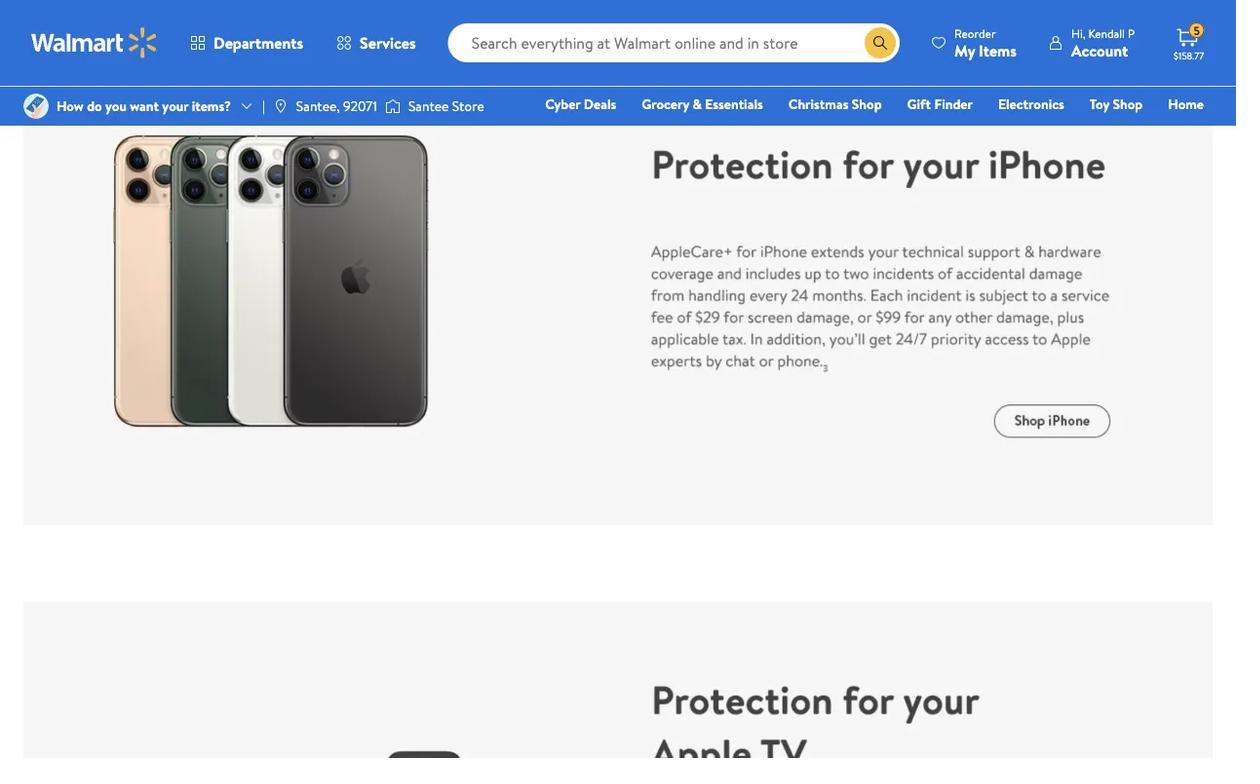 Task type: locate. For each thing, give the bounding box(es) containing it.
1 shop from the left
[[852, 95, 882, 114]]

home fashion
[[855, 95, 1204, 141]]

1 horizontal spatial  image
[[273, 98, 288, 114]]

toy shop
[[1090, 95, 1143, 114]]

departments
[[214, 32, 303, 54]]

toy shop link
[[1081, 94, 1152, 115]]

store
[[452, 96, 484, 116]]

 image
[[23, 94, 49, 119], [385, 97, 401, 116], [273, 98, 288, 114]]

finder
[[935, 95, 973, 114]]

shop for toy shop
[[1113, 95, 1143, 114]]

grocery & essentials link
[[633, 94, 772, 115]]

santee store
[[409, 96, 484, 116]]

auto link
[[917, 121, 963, 142]]

your
[[162, 96, 189, 116]]

shop for christmas shop
[[852, 95, 882, 114]]

grocery & essentials
[[642, 95, 763, 114]]

christmas shop
[[789, 95, 882, 114]]

cyber
[[545, 95, 581, 114]]

santee, 92071
[[296, 96, 377, 116]]

santee,
[[296, 96, 340, 116]]

want
[[130, 96, 159, 116]]

 image right 92071
[[385, 97, 401, 116]]

fashion
[[855, 122, 900, 141]]

walmart image
[[31, 27, 158, 59]]

0 horizontal spatial shop
[[852, 95, 882, 114]]

fashion link
[[846, 121, 909, 142]]

shop
[[852, 95, 882, 114], [1113, 95, 1143, 114]]

home link
[[1160, 94, 1213, 115]]

shop up 'fashion' link
[[852, 95, 882, 114]]

 image right |
[[273, 98, 288, 114]]

christmas
[[789, 95, 849, 114]]

walmart+ link
[[1137, 121, 1213, 142]]

 image for santee store
[[385, 97, 401, 116]]

shop right toy on the right
[[1113, 95, 1143, 114]]

kendall
[[1089, 25, 1125, 41]]

walmart+
[[1146, 122, 1204, 141]]

gift finder link
[[899, 94, 982, 115]]

electronics
[[999, 95, 1065, 114]]

2 shop from the left
[[1113, 95, 1143, 114]]

how
[[57, 96, 84, 116]]

home
[[1169, 95, 1204, 114]]

 image left the how
[[23, 94, 49, 119]]

0 horizontal spatial  image
[[23, 94, 49, 119]]

2 horizontal spatial  image
[[385, 97, 401, 116]]

registry link
[[971, 121, 1038, 142]]

registry
[[980, 122, 1029, 141]]

1 horizontal spatial shop
[[1113, 95, 1143, 114]]

how do you want your items?
[[57, 96, 231, 116]]

electronics link
[[990, 94, 1073, 115]]

 image for how do you want your items?
[[23, 94, 49, 119]]

Search search field
[[448, 23, 900, 62]]



Task type: describe. For each thing, give the bounding box(es) containing it.
|
[[262, 96, 265, 116]]

departments button
[[174, 20, 320, 66]]

reorder my items
[[955, 25, 1017, 61]]

santee
[[409, 96, 449, 116]]

p
[[1128, 25, 1135, 41]]

gift finder
[[907, 95, 973, 114]]

items
[[979, 39, 1017, 61]]

grocery
[[642, 95, 689, 114]]

cyber deals link
[[536, 94, 625, 115]]

toy
[[1090, 95, 1110, 114]]

services button
[[320, 20, 433, 66]]

hi, kendall p account
[[1072, 25, 1135, 61]]

deals
[[584, 95, 617, 114]]

 image for santee, 92071
[[273, 98, 288, 114]]

you
[[105, 96, 127, 116]]

hi,
[[1072, 25, 1086, 41]]

one
[[1055, 122, 1084, 141]]

5
[[1194, 22, 1200, 39]]

essentials
[[705, 95, 763, 114]]

auto
[[925, 122, 954, 141]]

Walmart Site-Wide search field
[[448, 23, 900, 62]]

do
[[87, 96, 102, 116]]

cyber deals
[[545, 95, 617, 114]]

reorder
[[955, 25, 996, 41]]

account
[[1072, 39, 1128, 61]]

christmas shop link
[[780, 94, 891, 115]]

one debit link
[[1046, 121, 1130, 142]]

my
[[955, 39, 975, 61]]

search icon image
[[873, 35, 888, 51]]

debit
[[1087, 122, 1121, 141]]

92071
[[343, 96, 377, 116]]

services
[[360, 32, 416, 54]]

gift
[[907, 95, 931, 114]]

items?
[[192, 96, 231, 116]]

one debit
[[1055, 122, 1121, 141]]

$158.77
[[1174, 49, 1205, 62]]

&
[[693, 95, 702, 114]]



Task type: vqa. For each thing, say whether or not it's contained in the screenshot.
Gift Cards
no



